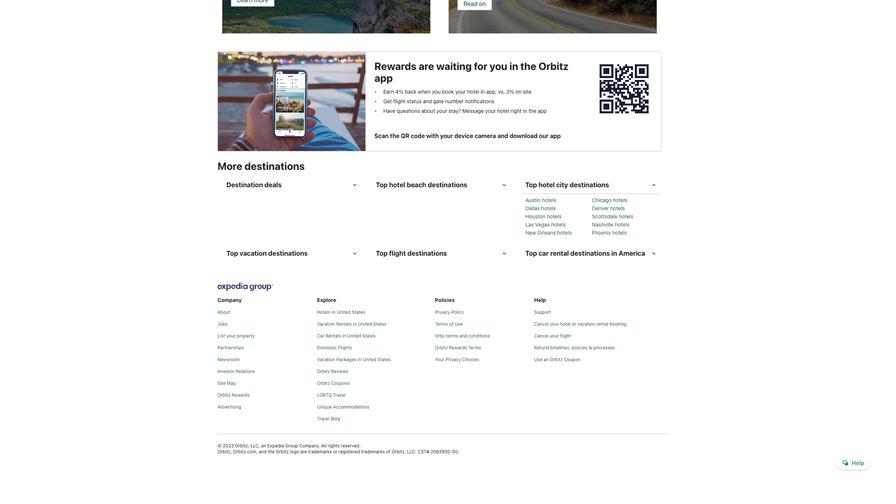Task type: vqa. For each thing, say whether or not it's contained in the screenshot.
about
yes



Task type: describe. For each thing, give the bounding box(es) containing it.
cancel your flight
[[535, 333, 571, 339]]

your privacy choices link
[[435, 357, 532, 363]]

new
[[526, 230, 536, 236]]

car
[[317, 333, 325, 339]]

top for top vacation destinations
[[227, 250, 238, 257]]

destinations inside dropdown button
[[571, 250, 610, 257]]

logo
[[290, 449, 299, 455]]

more
[[218, 160, 242, 172]]

all
[[321, 443, 327, 449]]

your
[[435, 357, 445, 363]]

scottsdale
[[592, 213, 618, 220]]

beach
[[407, 181, 427, 189]]

small image for top hotel city destinations
[[651, 182, 658, 189]]

your down 'notifications'
[[486, 108, 496, 114]]

list for rewards are waiting for you in the orbitz app
[[375, 84, 581, 115]]

terms inside orbitz rewards terms link
[[469, 345, 481, 351]]

travel blog
[[317, 416, 340, 422]]

0 horizontal spatial orbitz,
[[218, 449, 232, 455]]

terms
[[446, 333, 458, 339]]

coupon
[[564, 357, 581, 363]]

get
[[384, 98, 392, 105]]

have questions about your stay? message your hotel right in the app list item
[[375, 108, 575, 115]]

destination deals button
[[222, 177, 363, 194]]

app for scan the qr code with your device camera and download our app
[[550, 133, 561, 139]]

site
[[523, 89, 532, 95]]

support link
[[535, 310, 668, 316]]

company list item
[[218, 294, 314, 410]]

of inside © 2023 orbitz, llc, an expedia group company. all rights reserved. orbitz, orbitz.com, and the orbitz logo are trademarks or registered trademarks of orbitz, llc. cst# 2083930-50.
[[386, 449, 391, 455]]

small image for destination deals
[[352, 182, 358, 189]]

and inside © 2023 orbitz, llc, an expedia group company. all rights reserved. orbitz, orbitz.com, and the orbitz logo are trademarks or registered trademarks of orbitz, llc. cst# 2083930-50.
[[259, 449, 267, 455]]

orbitz rewards terms
[[435, 345, 481, 351]]

cancel your flight link
[[535, 333, 668, 339]]

top flight destinations
[[376, 250, 447, 257]]

states for vacation rentals in united states
[[373, 322, 387, 327]]

jobs
[[218, 322, 228, 327]]

new orleans hotels link
[[526, 230, 591, 236]]

rewards for orbitz rewards terms
[[449, 345, 467, 351]]

austin
[[526, 197, 541, 203]]

terms of use link
[[435, 322, 532, 327]]

50.
[[453, 449, 459, 455]]

you for for
[[490, 60, 508, 72]]

list for help
[[535, 307, 668, 363]]

vacation packages in united states link
[[317, 357, 432, 363]]

property
[[237, 333, 255, 339]]

or inside © 2023 orbitz, llc, an expedia group company. all rights reserved. orbitz, orbitz.com, and the orbitz logo are trademarks or registered trademarks of orbitz, llc. cst# 2083930-50.
[[333, 449, 338, 455]]

orbitz inside help list item
[[550, 357, 563, 363]]

camera
[[475, 133, 496, 139]]

domestic
[[317, 345, 337, 351]]

top vacation destinations button
[[222, 245, 363, 262]]

expedia group logo image
[[218, 283, 273, 291]]

llc,
[[251, 443, 260, 449]]

orbitz inside rewards are waiting for you in the orbitz app
[[539, 60, 569, 72]]

hotel inside dropdown button
[[389, 181, 406, 189]]

domestic flights link
[[317, 345, 432, 351]]

hotels
[[317, 310, 331, 315]]

explore list item
[[317, 294, 432, 422]]

in inside rewards are waiting for you in the orbitz app
[[510, 60, 519, 72]]

list your property
[[218, 333, 255, 339]]

cancel for cancel your flight
[[535, 333, 549, 339]]

advertising
[[218, 404, 241, 410]]

united for vacation packages in united states
[[363, 357, 377, 363]]

top for top hotel beach destinations
[[376, 181, 388, 189]]

lgbtq travel link
[[317, 393, 432, 399]]

hotels down denver hotels link
[[619, 213, 634, 220]]

are inside rewards are waiting for you in the orbitz app
[[419, 60, 434, 72]]

scottsdale hotels las vegas hotels
[[526, 213, 634, 228]]

dallas
[[526, 205, 540, 212]]

cancel your hotel or vacation rental booking link
[[535, 322, 668, 327]]

rewards are waiting for you in the orbitz app region
[[375, 60, 581, 143]]

and inside list item
[[423, 98, 432, 105]]

denver
[[592, 205, 609, 212]]

© 2023 orbitz, llc, an expedia group company. all rights reserved. orbitz, orbitz.com, and the orbitz logo are trademarks or registered trademarks of orbitz, llc. cst# 2083930-50.
[[218, 443, 459, 455]]

1 horizontal spatial orbitz,
[[235, 443, 249, 449]]

hotel inside list item
[[498, 108, 510, 114]]

terms of use
[[435, 322, 463, 327]]

orbitz reviews
[[317, 369, 349, 374]]

unique accommodations
[[317, 404, 370, 410]]

your privacy choices
[[435, 357, 479, 363]]

about
[[422, 108, 435, 114]]

in inside list item
[[523, 108, 528, 114]]

&
[[589, 345, 593, 351]]

terms inside terms of use link
[[435, 322, 448, 327]]

rewards for orbitz rewards
[[232, 393, 250, 398]]

list for policies
[[435, 307, 532, 363]]

in inside 'list item'
[[481, 89, 485, 95]]

states for vacation packages in united states
[[378, 357, 391, 363]]

flight for top
[[389, 250, 406, 257]]

orbitz coupons link
[[317, 381, 432, 387]]

are inside © 2023 orbitz, llc, an expedia group company. all rights reserved. orbitz, orbitz.com, and the orbitz logo are trademarks or registered trademarks of orbitz, llc. cst# 2083930-50.
[[301, 449, 307, 455]]

privacy policy link
[[435, 310, 532, 316]]

company
[[218, 297, 242, 303]]

las vegas hotels link
[[526, 222, 591, 228]]

read on
[[464, 0, 486, 7]]

vs.
[[498, 89, 505, 95]]

app inside rewards are waiting for you in the orbitz app
[[375, 72, 393, 84]]

with
[[427, 133, 439, 139]]

america
[[619, 250, 646, 257]]

cancel for cancel your hotel or vacation rental booking
[[535, 322, 549, 327]]

book
[[442, 89, 454, 95]]

message
[[463, 108, 484, 114]]

hotels down dallas hotels link
[[547, 213, 562, 220]]

status
[[407, 98, 422, 105]]

hotels down chicago hotels link on the top right
[[611, 205, 625, 212]]

the inside rewards are waiting for you in the orbitz app
[[521, 60, 537, 72]]

advertising link
[[218, 404, 314, 410]]

reserved.
[[341, 443, 361, 449]]

top car rental destinations in america
[[526, 250, 646, 257]]

download
[[510, 133, 538, 139]]

or inside the cancel your hotel or vacation rental booking link
[[572, 322, 577, 327]]

0 vertical spatial travel
[[333, 393, 346, 398]]

cst#
[[418, 449, 430, 455]]

rights
[[328, 443, 340, 449]]

hotel inside 'list item'
[[468, 89, 480, 95]]

vacation inside dropdown button
[[240, 250, 267, 257]]

2023
[[223, 443, 234, 449]]

list for explore
[[317, 307, 432, 422]]

booking
[[610, 322, 627, 327]]

earn 4% back when you book your hotel in app, vs. 3% on site list item
[[375, 89, 575, 95]]

lgbtq
[[317, 393, 332, 398]]

hotels up denver hotels link
[[613, 197, 628, 203]]

packages
[[337, 357, 357, 363]]

earn
[[384, 89, 394, 95]]

united for car rentals in united states
[[348, 333, 361, 339]]

chicago hotels dallas hotels
[[526, 197, 628, 212]]

and right camera
[[498, 133, 509, 139]]

orbitz inside company list item
[[218, 393, 231, 398]]

partnerships link
[[218, 345, 314, 351]]

rental inside the cancel your hotel or vacation rental booking link
[[597, 322, 609, 327]]

houston hotels link
[[526, 213, 591, 220]]

hotels down houston hotels link
[[552, 222, 566, 228]]

in right hotels
[[332, 310, 336, 315]]

hotels down las vegas hotels link
[[558, 230, 572, 236]]

cancel your hotel or vacation rental booking
[[535, 322, 627, 327]]

orbitz inside policies "list item"
[[435, 345, 448, 351]]

travel blog link
[[317, 416, 432, 422]]

coupons
[[331, 381, 350, 386]]

questions
[[397, 108, 420, 114]]

list for company
[[218, 307, 314, 410]]

list containing company
[[218, 280, 668, 425]]

list your property link
[[218, 333, 314, 339]]

newsroom link
[[218, 357, 314, 363]]

you for when
[[432, 89, 441, 95]]



Task type: locate. For each thing, give the bounding box(es) containing it.
2 vertical spatial flight
[[561, 333, 571, 339]]

rental right car
[[551, 250, 569, 257]]

our
[[539, 133, 549, 139]]

0 vertical spatial are
[[419, 60, 434, 72]]

car rentals in united states
[[317, 333, 376, 339]]

rewards inside rewards are waiting for you in the orbitz app
[[375, 60, 417, 72]]

1 vertical spatial rewards
[[449, 345, 467, 351]]

1 horizontal spatial terms
[[469, 345, 481, 351]]

small image for top hotel beach destinations
[[501, 182, 508, 189]]

cancel up refund
[[535, 333, 549, 339]]

rental down the support link
[[597, 322, 609, 327]]

trademarks
[[308, 449, 332, 455], [361, 449, 385, 455]]

1 vertical spatial or
[[333, 449, 338, 455]]

united up vacation rentals in united states
[[337, 310, 351, 315]]

top for top hotel city destinations
[[526, 181, 537, 189]]

hotels down nashville hotels link at the top of the page
[[613, 230, 627, 236]]

2 horizontal spatial rewards
[[449, 345, 467, 351]]

vacation down the support link
[[578, 322, 596, 327]]

travel down coupons
[[333, 393, 346, 398]]

0 horizontal spatial or
[[333, 449, 338, 455]]

small image inside top hotel city destinations dropdown button
[[651, 182, 658, 189]]

states down hotels in united states link
[[373, 322, 387, 327]]

0 vertical spatial of
[[449, 322, 454, 327]]

or
[[572, 322, 577, 327], [333, 449, 338, 455]]

have questions about your stay? message your hotel right in the app
[[384, 108, 547, 114]]

in right packages at the bottom of page
[[358, 357, 362, 363]]

1 trademarks from the left
[[308, 449, 332, 455]]

orleans
[[538, 230, 556, 236]]

in up 3%
[[510, 60, 519, 72]]

orbitz reviews link
[[317, 369, 432, 375]]

2 horizontal spatial app
[[550, 133, 561, 139]]

refund
[[535, 345, 549, 351]]

nashville
[[592, 222, 614, 228]]

and inside policies "list item"
[[460, 333, 468, 339]]

small image inside top vacation destinations dropdown button
[[352, 250, 358, 257]]

app,
[[487, 89, 497, 95]]

1 vertical spatial on
[[516, 89, 522, 95]]

scottsdale hotels link
[[592, 213, 658, 220]]

united down domestic flights link
[[363, 357, 377, 363]]

vacation for vacation packages in united states
[[317, 357, 335, 363]]

list containing hotels in united states
[[317, 307, 432, 422]]

qr code image
[[596, 61, 653, 118]]

hotel inside help list item
[[561, 322, 571, 327]]

on inside 'list item'
[[516, 89, 522, 95]]

small image inside top hotel beach destinations dropdown button
[[501, 182, 508, 189]]

1 horizontal spatial use
[[535, 357, 543, 363]]

orbitz
[[539, 60, 569, 72], [435, 345, 448, 351], [550, 357, 563, 363], [317, 369, 330, 374], [317, 381, 330, 386], [218, 393, 231, 398], [276, 449, 289, 455]]

waiting
[[437, 60, 472, 72]]

denver hotels houston hotels
[[526, 205, 625, 220]]

rewards
[[375, 60, 417, 72], [449, 345, 467, 351], [232, 393, 250, 398]]

1 horizontal spatial rewards
[[375, 60, 417, 72]]

1 horizontal spatial travel
[[333, 393, 346, 398]]

united down hotels in united states link
[[358, 322, 372, 327]]

trademarks right registered
[[361, 449, 385, 455]]

0 vertical spatial terms
[[435, 322, 448, 327]]

hotels in united states
[[317, 310, 365, 315]]

the inside list item
[[529, 108, 537, 114]]

orbitz, down the 2023
[[218, 449, 232, 455]]

2 vacation from the top
[[317, 357, 335, 363]]

rentals for vacation
[[337, 322, 352, 327]]

united for vacation rentals in united states
[[358, 322, 372, 327]]

app for have questions about your stay? message your hotel right in the app
[[538, 108, 547, 114]]

refund timelines, policies & processes link
[[535, 345, 668, 351]]

1 horizontal spatial on
[[516, 89, 522, 95]]

rewards inside company list item
[[232, 393, 250, 398]]

of
[[449, 322, 454, 327], [386, 449, 391, 455]]

1 vacation from the top
[[317, 322, 335, 327]]

rewards down 'map'
[[232, 393, 250, 398]]

nashville hotels link
[[592, 222, 658, 228]]

0 vertical spatial an
[[544, 357, 549, 363]]

0 vertical spatial vacation
[[317, 322, 335, 327]]

0 vertical spatial on
[[479, 0, 486, 7]]

use inside help list item
[[535, 357, 543, 363]]

policies
[[435, 297, 455, 303]]

united down vacation rentals in united states
[[348, 333, 361, 339]]

states for car rentals in united states
[[363, 333, 376, 339]]

1 vertical spatial terms
[[469, 345, 481, 351]]

vacation inside help list item
[[578, 322, 596, 327]]

an
[[544, 357, 549, 363], [261, 443, 266, 449]]

hotel up get flight status and gate number notifications list item
[[468, 89, 480, 95]]

orbitz, left 'llc.'
[[392, 449, 406, 455]]

or up 'refund timelines, policies & processes'
[[572, 322, 577, 327]]

your up cancel your flight
[[550, 322, 559, 327]]

city
[[557, 181, 569, 189]]

your down get flight status and gate number notifications on the top of page
[[437, 108, 447, 114]]

in left app,
[[481, 89, 485, 95]]

rewards up the your privacy choices
[[449, 345, 467, 351]]

in up car rentals in united states
[[353, 322, 357, 327]]

rentals for car
[[326, 333, 341, 339]]

0 vertical spatial rental
[[551, 250, 569, 257]]

use inside policies "list item"
[[455, 322, 463, 327]]

phoenix
[[592, 230, 611, 236]]

the left qr
[[390, 133, 400, 139]]

your up number
[[456, 89, 466, 95]]

0 vertical spatial flight
[[394, 98, 406, 105]]

help list item
[[535, 294, 668, 363]]

deals
[[265, 181, 282, 189]]

2 trademarks from the left
[[361, 449, 385, 455]]

top for top car rental destinations in america
[[526, 250, 537, 257]]

trademarks down all
[[308, 449, 332, 455]]

0 horizontal spatial you
[[432, 89, 441, 95]]

1 vertical spatial of
[[386, 449, 391, 455]]

your up timelines,
[[550, 333, 559, 339]]

app up our
[[538, 108, 547, 114]]

dallas hotels link
[[526, 205, 591, 212]]

an right llc,
[[261, 443, 266, 449]]

car rentals in united states link
[[317, 333, 432, 339]]

an inside © 2023 orbitz, llc, an expedia group company. all rights reserved. orbitz, orbitz.com, and the orbitz logo are trademarks or registered trademarks of orbitz, llc. cst# 2083930-50.
[[261, 443, 266, 449]]

or down rights
[[333, 449, 338, 455]]

back
[[405, 89, 417, 95]]

hotels down austin hotels
[[542, 205, 556, 212]]

small image for top vacation destinations
[[352, 250, 358, 257]]

small image
[[352, 182, 358, 189], [501, 182, 508, 189], [651, 182, 658, 189], [352, 250, 358, 257], [651, 250, 658, 257]]

1 vertical spatial vacation
[[317, 357, 335, 363]]

austin hotels link
[[526, 197, 591, 204]]

get flight status and gate number notifications list item
[[375, 98, 575, 105]]

top inside top vacation destinations dropdown button
[[227, 250, 238, 257]]

hotels up dallas hotels link
[[542, 197, 557, 203]]

are up when
[[419, 60, 434, 72]]

small image
[[501, 250, 508, 257]]

read
[[464, 0, 478, 7]]

1 vertical spatial vacation
[[578, 322, 596, 327]]

hotel left city
[[539, 181, 555, 189]]

0 horizontal spatial app
[[375, 72, 393, 84]]

investor relations link
[[218, 369, 314, 375]]

list
[[375, 84, 581, 115], [218, 280, 668, 425], [218, 307, 314, 410], [317, 307, 432, 422], [435, 307, 532, 363], [535, 307, 668, 363]]

earn 4% back when you book your hotel in app, vs. 3% on site
[[384, 89, 532, 95]]

states down vacation rentals in united states link
[[363, 333, 376, 339]]

vacation down domestic
[[317, 357, 335, 363]]

the down expedia
[[268, 449, 275, 455]]

united
[[337, 310, 351, 315], [358, 322, 372, 327], [348, 333, 361, 339], [363, 357, 377, 363]]

have
[[384, 108, 396, 114]]

small image inside destination deals dropdown button
[[352, 182, 358, 189]]

terms up vrbo
[[435, 322, 448, 327]]

0 horizontal spatial on
[[479, 0, 486, 7]]

qr
[[401, 133, 410, 139]]

phoenix hotels link
[[592, 230, 658, 236]]

on right 3%
[[516, 89, 522, 95]]

you inside rewards are waiting for you in the orbitz app
[[490, 60, 508, 72]]

code
[[411, 133, 425, 139]]

list containing about
[[218, 307, 314, 410]]

0 horizontal spatial of
[[386, 449, 391, 455]]

1 vertical spatial are
[[301, 449, 307, 455]]

nashville hotels new orleans hotels
[[526, 222, 630, 236]]

1 vertical spatial use
[[535, 357, 543, 363]]

privacy down policies
[[435, 310, 451, 315]]

chicago
[[592, 197, 612, 203]]

use down refund
[[535, 357, 543, 363]]

cancel down the support
[[535, 322, 549, 327]]

hotel left the right
[[498, 108, 510, 114]]

0 horizontal spatial vacation
[[240, 250, 267, 257]]

top inside top hotel beach destinations dropdown button
[[376, 181, 388, 189]]

in
[[510, 60, 519, 72], [481, 89, 485, 95], [523, 108, 528, 114], [612, 250, 618, 257], [332, 310, 336, 315], [353, 322, 357, 327], [343, 333, 346, 339], [358, 357, 362, 363]]

1 vertical spatial rental
[[597, 322, 609, 327]]

hotel left beach
[[389, 181, 406, 189]]

0 vertical spatial privacy
[[435, 310, 451, 315]]

orbitz rewards link
[[218, 393, 314, 399]]

1 horizontal spatial app
[[538, 108, 547, 114]]

small image for top car rental destinations in america
[[651, 250, 658, 257]]

in inside dropdown button
[[612, 250, 618, 257]]

the right the right
[[529, 108, 537, 114]]

get flight status and gate number notifications
[[384, 98, 495, 105]]

privacy down the orbitz rewards terms
[[446, 357, 461, 363]]

your right with
[[440, 133, 453, 139]]

0 vertical spatial use
[[455, 322, 463, 327]]

vacation inside the vacation packages in united states link
[[317, 357, 335, 363]]

an inside list
[[544, 357, 549, 363]]

top hotel city destinations button
[[521, 177, 662, 194]]

0 vertical spatial rentals
[[337, 322, 352, 327]]

vacation packages in united states
[[317, 357, 391, 363]]

top inside top flight destinations dropdown button
[[376, 250, 388, 257]]

top inside top car rental destinations in america dropdown button
[[526, 250, 537, 257]]

accommodations
[[333, 404, 370, 410]]

1 vertical spatial you
[[432, 89, 441, 95]]

0 horizontal spatial terms
[[435, 322, 448, 327]]

use an orbitz coupon link
[[535, 357, 668, 363]]

2 vertical spatial rewards
[[232, 393, 250, 398]]

0 vertical spatial vacation
[[240, 250, 267, 257]]

vacation for vacation rentals in united states
[[317, 322, 335, 327]]

1 vertical spatial flight
[[389, 250, 406, 257]]

4%
[[396, 89, 404, 95]]

1 horizontal spatial or
[[572, 322, 577, 327]]

0 horizontal spatial an
[[261, 443, 266, 449]]

0 horizontal spatial rental
[[551, 250, 569, 257]]

small image inside top car rental destinations in america dropdown button
[[651, 250, 658, 257]]

flight inside list item
[[394, 98, 406, 105]]

policies list item
[[435, 294, 532, 363]]

travel down unique
[[317, 416, 330, 422]]

hotel inside dropdown button
[[539, 181, 555, 189]]

expedia
[[268, 443, 284, 449]]

0 vertical spatial you
[[490, 60, 508, 72]]

hotel up cancel your flight
[[561, 322, 571, 327]]

top inside top hotel city destinations dropdown button
[[526, 181, 537, 189]]

your right list at bottom
[[226, 333, 236, 339]]

0 horizontal spatial travel
[[317, 416, 330, 422]]

vrbo terms and conditions
[[435, 333, 491, 339]]

on right read
[[479, 0, 486, 7]]

you right the for
[[490, 60, 508, 72]]

states up vacation rentals in united states
[[352, 310, 365, 315]]

vacation down hotels
[[317, 322, 335, 327]]

in left america
[[612, 250, 618, 257]]

of up terms
[[449, 322, 454, 327]]

app right our
[[550, 133, 561, 139]]

3%
[[507, 89, 515, 95]]

1 horizontal spatial vacation
[[578, 322, 596, 327]]

list containing earn 4% back when you book your hotel in app, vs. 3% on site
[[375, 84, 581, 115]]

app inside list item
[[538, 108, 547, 114]]

flights
[[338, 345, 352, 351]]

rentals up domestic flights at the left
[[326, 333, 341, 339]]

1 vertical spatial rentals
[[326, 333, 341, 339]]

1 vertical spatial an
[[261, 443, 266, 449]]

0 vertical spatial rewards
[[375, 60, 417, 72]]

list containing support
[[535, 307, 668, 363]]

1 vertical spatial privacy
[[446, 357, 461, 363]]

and down llc,
[[259, 449, 267, 455]]

rewards are waiting for you in the orbitz app
[[375, 60, 569, 84]]

1 horizontal spatial of
[[449, 322, 454, 327]]

app up earn
[[375, 72, 393, 84]]

you
[[490, 60, 508, 72], [432, 89, 441, 95]]

rental inside top car rental destinations in america dropdown button
[[551, 250, 569, 257]]

0 horizontal spatial rewards
[[232, 393, 250, 398]]

in right the right
[[523, 108, 528, 114]]

more destinations region
[[213, 156, 666, 267]]

destinations
[[245, 160, 305, 172], [428, 181, 468, 189], [570, 181, 610, 189], [268, 250, 308, 257], [408, 250, 447, 257], [571, 250, 610, 257]]

vacation up expedia group logo
[[240, 250, 267, 257]]

top for top flight destinations
[[376, 250, 388, 257]]

1 horizontal spatial rental
[[597, 322, 609, 327]]

terms up choices
[[469, 345, 481, 351]]

phoenix hotels
[[592, 230, 627, 236]]

support
[[535, 310, 551, 315]]

site map
[[218, 381, 236, 386]]

1 horizontal spatial you
[[490, 60, 508, 72]]

destinations inside dropdown button
[[428, 181, 468, 189]]

states down domestic flights link
[[378, 357, 391, 363]]

orbitz.com,
[[233, 449, 258, 455]]

and right terms
[[460, 333, 468, 339]]

1 vertical spatial app
[[538, 108, 547, 114]]

of inside policies "list item"
[[449, 322, 454, 327]]

privacy inside 'link'
[[446, 357, 461, 363]]

in up flights
[[343, 333, 346, 339]]

orbitz inside © 2023 orbitz, llc, an expedia group company. all rights reserved. orbitz, orbitz.com, and the orbitz logo are trademarks or registered trademarks of orbitz, llc. cst# 2083930-50.
[[276, 449, 289, 455]]

0 vertical spatial or
[[572, 322, 577, 327]]

reviews
[[331, 369, 349, 374]]

are down company. on the left bottom
[[301, 449, 307, 455]]

1 horizontal spatial an
[[544, 357, 549, 363]]

orbitz, up orbitz.com,
[[235, 443, 249, 449]]

0 horizontal spatial trademarks
[[308, 449, 332, 455]]

0 vertical spatial app
[[375, 72, 393, 84]]

hotels down the scottsdale hotels link
[[615, 222, 630, 228]]

0 horizontal spatial use
[[455, 322, 463, 327]]

2 horizontal spatial orbitz,
[[392, 449, 406, 455]]

you inside 'list item'
[[432, 89, 441, 95]]

more destinations
[[218, 160, 305, 172]]

top hotel beach destinations button
[[372, 177, 512, 194]]

2 cancel from the top
[[535, 333, 549, 339]]

flight inside help list item
[[561, 333, 571, 339]]

list containing privacy policy
[[435, 307, 532, 363]]

1 horizontal spatial are
[[419, 60, 434, 72]]

the up site
[[521, 60, 537, 72]]

flight inside dropdown button
[[389, 250, 406, 257]]

rentals up car rentals in united states
[[337, 322, 352, 327]]

and up about
[[423, 98, 432, 105]]

0 horizontal spatial are
[[301, 449, 307, 455]]

rewards up 4%
[[375, 60, 417, 72]]

of left 'llc.'
[[386, 449, 391, 455]]

notifications
[[465, 98, 495, 105]]

top
[[376, 181, 388, 189], [526, 181, 537, 189], [227, 250, 238, 257], [376, 250, 388, 257], [526, 250, 537, 257]]

2 vertical spatial app
[[550, 133, 561, 139]]

your inside company list item
[[226, 333, 236, 339]]

0 vertical spatial cancel
[[535, 322, 549, 327]]

hotel
[[468, 89, 480, 95], [498, 108, 510, 114], [389, 181, 406, 189], [539, 181, 555, 189], [561, 322, 571, 327]]

flight for get
[[394, 98, 406, 105]]

timelines,
[[551, 345, 571, 351]]

vacation inside vacation rentals in united states link
[[317, 322, 335, 327]]

1 cancel from the top
[[535, 322, 549, 327]]

hotels in united states link
[[317, 310, 432, 316]]

rewards inside policies "list item"
[[449, 345, 467, 351]]

1 horizontal spatial trademarks
[[361, 449, 385, 455]]

top hotel beach destinations
[[376, 181, 468, 189]]

vacation rentals in united states link
[[317, 322, 432, 327]]

number
[[446, 98, 464, 105]]

1 vertical spatial travel
[[317, 416, 330, 422]]

your inside 'list item'
[[456, 89, 466, 95]]

choices
[[463, 357, 479, 363]]

1 vertical spatial cancel
[[535, 333, 549, 339]]

scan
[[375, 133, 389, 139]]

unique
[[317, 404, 332, 410]]

destination
[[227, 181, 263, 189]]

policies
[[572, 345, 588, 351]]

use down 'policy'
[[455, 322, 463, 327]]

the inside © 2023 orbitz, llc, an expedia group company. all rights reserved. orbitz, orbitz.com, and the orbitz logo are trademarks or registered trademarks of orbitz, llc. cst# 2083930-50.
[[268, 449, 275, 455]]

lgbtq travel
[[317, 393, 346, 398]]

an down refund
[[544, 357, 549, 363]]

you up gate
[[432, 89, 441, 95]]



